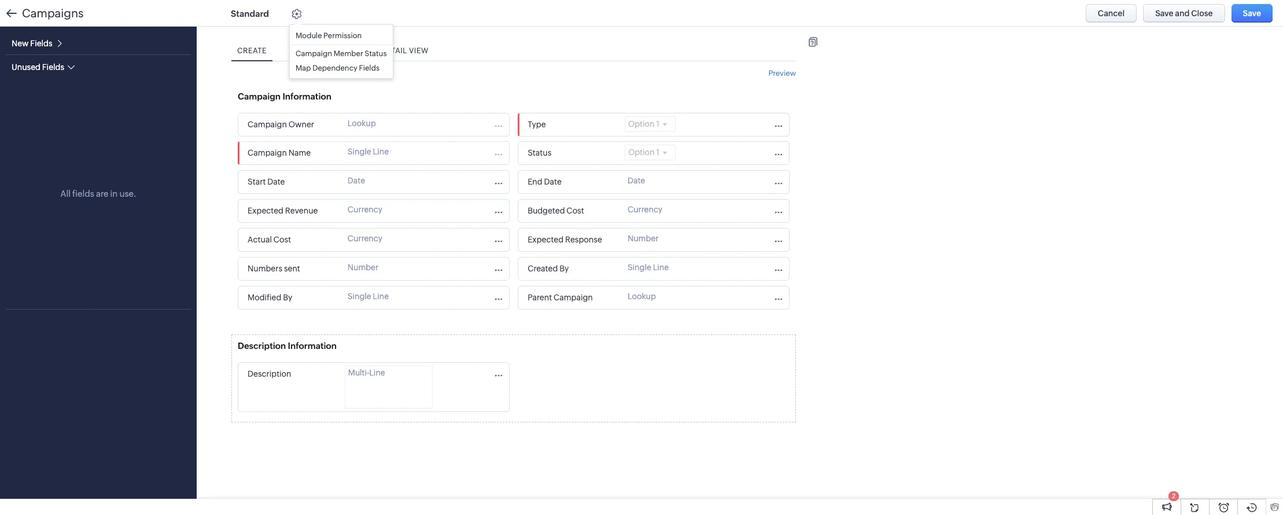 Task type: describe. For each thing, give the bounding box(es) containing it.
new fields
[[12, 39, 52, 48]]

standard
[[231, 8, 269, 18]]

1 create from the left
[[237, 46, 267, 55]]

fields
[[72, 188, 94, 198]]

2 create from the left
[[323, 46, 352, 55]]

module permission
[[296, 31, 362, 40]]

in
[[110, 188, 118, 198]]

module
[[296, 31, 322, 40]]

all
[[60, 188, 71, 198]]

are
[[96, 188, 109, 198]]

create link
[[231, 41, 273, 61]]

detail view link
[[375, 41, 435, 61]]

quick create
[[296, 46, 352, 55]]

view
[[409, 46, 429, 55]]

new
[[12, 39, 29, 48]]



Task type: vqa. For each thing, say whether or not it's contained in the screenshot.
"Detail View"
yes



Task type: locate. For each thing, give the bounding box(es) containing it.
status
[[365, 49, 387, 58]]

1 horizontal spatial fields
[[359, 64, 380, 72]]

member
[[334, 49, 363, 58]]

fields inside campaign member status map dependency fields
[[359, 64, 380, 72]]

campaigns
[[22, 7, 84, 20]]

map
[[296, 64, 311, 72]]

detail view
[[381, 46, 429, 55]]

fields right new
[[30, 39, 52, 48]]

campaign member status map dependency fields
[[296, 49, 387, 72]]

new fields link
[[12, 38, 63, 48]]

fields down status
[[359, 64, 380, 72]]

quick create link
[[290, 41, 358, 61]]

all fields are in use.
[[60, 188, 136, 198]]

1 horizontal spatial create
[[323, 46, 352, 55]]

None text field
[[244, 117, 339, 133], [524, 174, 619, 190], [244, 203, 339, 219], [244, 232, 339, 248], [524, 232, 619, 248], [524, 261, 619, 277], [244, 290, 339, 306], [244, 117, 339, 133], [524, 174, 619, 190], [244, 203, 339, 219], [244, 232, 339, 248], [524, 232, 619, 248], [524, 261, 619, 277], [244, 290, 339, 306]]

create
[[237, 46, 267, 55], [323, 46, 352, 55]]

use.
[[119, 188, 136, 198]]

2
[[1172, 492, 1176, 499]]

permission
[[324, 31, 362, 40]]

create down the standard
[[237, 46, 267, 55]]

0 vertical spatial fields
[[30, 39, 52, 48]]

quick
[[296, 46, 321, 55]]

1 vertical spatial fields
[[359, 64, 380, 72]]

dependency
[[313, 64, 358, 72]]

None button
[[1086, 4, 1137, 23], [1144, 4, 1225, 23], [1232, 4, 1273, 23], [1086, 4, 1137, 23], [1144, 4, 1225, 23], [1232, 4, 1273, 23]]

campaign
[[296, 49, 332, 58]]

detail
[[381, 46, 407, 55]]

create down permission
[[323, 46, 352, 55]]

0 horizontal spatial fields
[[30, 39, 52, 48]]

None text field
[[235, 89, 351, 104], [524, 117, 619, 133], [244, 145, 339, 161], [524, 145, 619, 161], [244, 174, 339, 190], [524, 203, 619, 219], [244, 261, 339, 277], [524, 290, 619, 306], [235, 338, 351, 354], [244, 366, 339, 382], [235, 89, 351, 104], [524, 117, 619, 133], [244, 145, 339, 161], [524, 145, 619, 161], [244, 174, 339, 190], [524, 203, 619, 219], [244, 261, 339, 277], [524, 290, 619, 306], [235, 338, 351, 354], [244, 366, 339, 382]]

preview
[[769, 69, 796, 78]]

0 horizontal spatial create
[[237, 46, 267, 55]]

fields
[[30, 39, 52, 48], [359, 64, 380, 72]]



